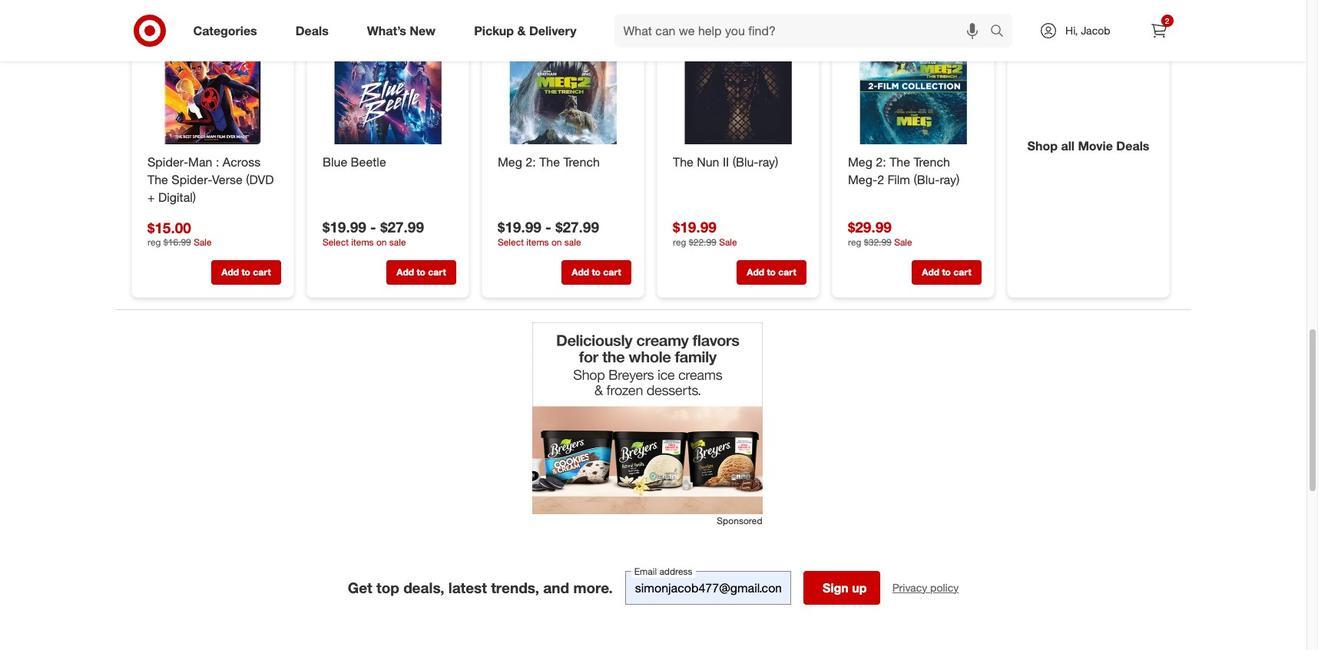 Task type: vqa. For each thing, say whether or not it's contained in the screenshot.
the leftmost luggage
no



Task type: locate. For each thing, give the bounding box(es) containing it.
1 select from the left
[[322, 236, 348, 247]]

4 cart from the left
[[778, 266, 796, 278]]

trench
[[563, 154, 599, 169], [913, 154, 950, 169]]

the inside meg 2: the trench meg-2 film (blu-ray)
[[889, 154, 910, 169]]

reg for $19.99
[[672, 236, 686, 247]]

1 horizontal spatial $27.99
[[555, 217, 599, 235]]

0 vertical spatial deals
[[296, 23, 329, 38]]

(blu- right film
[[913, 171, 939, 187]]

reg left $22.99
[[672, 236, 686, 247]]

reg for $15.00
[[147, 236, 161, 248]]

1 horizontal spatial items
[[526, 236, 549, 247]]

0 vertical spatial (blu-
[[732, 154, 758, 169]]

3 to from the left
[[591, 266, 600, 278]]

$19.99 inside the $19.99 reg $22.99 sale
[[672, 217, 716, 235]]

2 trench from the left
[[913, 154, 950, 169]]

1 horizontal spatial $19.99 - $27.99 select items on sale
[[497, 217, 599, 247]]

spider-man : across the spider-verse (dvd + digital) link
[[147, 153, 278, 206]]

add to cart button for meg 2: the trench
[[561, 260, 631, 285]]

3 add to cart button from the left
[[561, 260, 631, 285]]

new
[[410, 23, 436, 38]]

film
[[887, 171, 910, 187]]

$27.99 for meg 2: the trench
[[555, 217, 599, 235]]

1 meg from the left
[[497, 154, 522, 169]]

add for the nun ii (blu-ray)
[[746, 266, 764, 278]]

3 cart from the left
[[603, 266, 621, 278]]

(blu- inside the nun ii (blu-ray) link
[[732, 154, 758, 169]]

meg for $19.99
[[497, 154, 522, 169]]

sale inside the $29.99 reg $32.99 sale
[[894, 236, 912, 247]]

add to cart
[[221, 266, 271, 278], [396, 266, 446, 278], [571, 266, 621, 278], [746, 266, 796, 278], [922, 266, 971, 278]]

$19.99 for the
[[672, 217, 716, 235]]

nun
[[697, 154, 719, 169]]

1 add to cart button from the left
[[211, 260, 281, 285]]

2 $19.99 from the left
[[497, 217, 541, 235]]

search
[[983, 24, 1020, 40]]

2 $19.99 - $27.99 select items on sale from the left
[[497, 217, 599, 247]]

0 horizontal spatial $19.99
[[322, 217, 366, 235]]

items for beetle
[[351, 236, 373, 247]]

2 right jacob
[[1165, 16, 1169, 25]]

1 horizontal spatial meg
[[848, 154, 872, 169]]

$27.99 down meg 2: the trench link
[[555, 217, 599, 235]]

2 horizontal spatial $19.99
[[672, 217, 716, 235]]

$19.99 for meg
[[497, 217, 541, 235]]

4 add to cart from the left
[[746, 266, 796, 278]]

latest
[[448, 579, 487, 597]]

1 horizontal spatial 2
[[1165, 16, 1169, 25]]

to for spider-man : across the spider-verse (dvd + digital)
[[241, 266, 250, 278]]

0 horizontal spatial reg
[[147, 236, 161, 248]]

digital)
[[158, 189, 196, 204]]

2: for $19.99
[[525, 154, 536, 169]]

1 horizontal spatial select
[[497, 236, 523, 247]]

1 horizontal spatial 2:
[[876, 154, 886, 169]]

to for blue beetle
[[416, 266, 425, 278]]

sale for $15.00
[[193, 236, 211, 248]]

deals left what's
[[296, 23, 329, 38]]

2
[[1165, 16, 1169, 25], [877, 171, 884, 187]]

0 horizontal spatial items
[[351, 236, 373, 247]]

2 to from the left
[[416, 266, 425, 278]]

1 horizontal spatial on
[[551, 236, 562, 247]]

deals
[[296, 23, 329, 38], [1116, 138, 1149, 153]]

select for meg
[[497, 236, 523, 247]]

1 horizontal spatial (blu-
[[913, 171, 939, 187]]

policy
[[930, 581, 959, 594]]

the inside "spider-man : across the spider-verse (dvd + digital)"
[[147, 171, 168, 187]]

delivery
[[529, 23, 577, 38]]

beetle
[[350, 154, 386, 169]]

2 meg from the left
[[848, 154, 872, 169]]

- for beetle
[[370, 217, 376, 235]]

select
[[322, 236, 348, 247], [497, 236, 523, 247]]

spider-man : across the spider-verse (dvd + digital)
[[147, 154, 273, 204]]

meg
[[497, 154, 522, 169], [848, 154, 872, 169]]

reg down $29.99
[[848, 236, 861, 247]]

2 horizontal spatial reg
[[848, 236, 861, 247]]

0 horizontal spatial (blu-
[[732, 154, 758, 169]]

reg inside $15.00 reg $16.99 sale
[[147, 236, 161, 248]]

items
[[351, 236, 373, 247], [526, 236, 549, 247]]

trends,
[[491, 579, 539, 597]]

pickup
[[474, 23, 514, 38]]

add to cart button
[[211, 260, 281, 285], [386, 260, 456, 285], [561, 260, 631, 285], [736, 260, 806, 285], [911, 260, 981, 285]]

1 sale from the left
[[389, 236, 406, 247]]

the nun ii (blu-ray) link
[[672, 153, 803, 171]]

2: inside meg 2: the trench meg-2 film (blu-ray)
[[876, 154, 886, 169]]

sale inside $15.00 reg $16.99 sale
[[193, 236, 211, 248]]

blue beetle image
[[319, 7, 456, 144], [319, 7, 456, 144]]

0 horizontal spatial $27.99
[[380, 217, 424, 235]]

meg 2: the trench meg-2 film (blu-ray) link
[[848, 153, 978, 188]]

$19.99
[[322, 217, 366, 235], [497, 217, 541, 235], [672, 217, 716, 235]]

ray) right film
[[939, 171, 959, 187]]

meg 2: the trench image
[[494, 7, 631, 144], [494, 7, 631, 144]]

reg inside the $29.99 reg $32.99 sale
[[848, 236, 861, 247]]

reg down $15.00
[[147, 236, 161, 248]]

1 $27.99 from the left
[[380, 217, 424, 235]]

on
[[376, 236, 386, 247], [551, 236, 562, 247]]

2 sale from the left
[[564, 236, 581, 247]]

categories link
[[180, 14, 276, 48]]

1 $19.99 - $27.99 select items on sale from the left
[[322, 217, 424, 247]]

2 add to cart button from the left
[[386, 260, 456, 285]]

sale
[[389, 236, 406, 247], [564, 236, 581, 247]]

4 add to cart button from the left
[[736, 260, 806, 285]]

meg 2: the trench
[[497, 154, 599, 169]]

0 horizontal spatial sale
[[389, 236, 406, 247]]

$27.99 down blue beetle link
[[380, 217, 424, 235]]

cart
[[253, 266, 271, 278], [428, 266, 446, 278], [603, 266, 621, 278], [778, 266, 796, 278], [953, 266, 971, 278]]

to
[[241, 266, 250, 278], [416, 266, 425, 278], [591, 266, 600, 278], [767, 266, 775, 278], [942, 266, 950, 278]]

$29.99
[[848, 217, 891, 235]]

2 2: from the left
[[876, 154, 886, 169]]

0 horizontal spatial select
[[322, 236, 348, 247]]

0 vertical spatial spider-
[[147, 154, 188, 169]]

the nun ii (blu-ray)
[[672, 154, 778, 169]]

-
[[370, 217, 376, 235], [545, 217, 551, 235]]

spider- up digital)
[[147, 154, 188, 169]]

1 horizontal spatial trench
[[913, 154, 950, 169]]

0 vertical spatial 2
[[1165, 16, 1169, 25]]

spider-
[[147, 154, 188, 169], [171, 171, 212, 187]]

spider- down 'man'
[[171, 171, 212, 187]]

2 left film
[[877, 171, 884, 187]]

deals right movie
[[1116, 138, 1149, 153]]

reg
[[672, 236, 686, 247], [848, 236, 861, 247], [147, 236, 161, 248]]

sale for blue beetle
[[389, 236, 406, 247]]

meg-
[[848, 171, 877, 187]]

reg inside the $19.99 reg $22.99 sale
[[672, 236, 686, 247]]

0 vertical spatial ray)
[[758, 154, 778, 169]]

meg inside meg 2: the trench meg-2 film (blu-ray)
[[848, 154, 872, 169]]

1 - from the left
[[370, 217, 376, 235]]

0 horizontal spatial meg
[[497, 154, 522, 169]]

2 $27.99 from the left
[[555, 217, 599, 235]]

sale for meg 2: the trench
[[564, 236, 581, 247]]

1 add from the left
[[221, 266, 239, 278]]

5 to from the left
[[942, 266, 950, 278]]

cart for the nun ii (blu-ray)
[[778, 266, 796, 278]]

3 add from the left
[[571, 266, 589, 278]]

privacy
[[892, 581, 927, 594]]

1 cart from the left
[[253, 266, 271, 278]]

None text field
[[625, 571, 791, 605]]

- down beetle at the top left of page
[[370, 217, 376, 235]]

1 to from the left
[[241, 266, 250, 278]]

trench inside meg 2: the trench link
[[563, 154, 599, 169]]

1 horizontal spatial $19.99
[[497, 217, 541, 235]]

up
[[852, 580, 867, 596]]

:
[[215, 154, 219, 169]]

ray) right ii
[[758, 154, 778, 169]]

(blu- right ii
[[732, 154, 758, 169]]

3 $19.99 from the left
[[672, 217, 716, 235]]

2:
[[525, 154, 536, 169], [876, 154, 886, 169]]

$27.99
[[380, 217, 424, 235], [555, 217, 599, 235]]

5 add from the left
[[922, 266, 939, 278]]

2 - from the left
[[545, 217, 551, 235]]

man
[[188, 154, 212, 169]]

0 horizontal spatial -
[[370, 217, 376, 235]]

2 horizontal spatial sale
[[894, 236, 912, 247]]

0 horizontal spatial trench
[[563, 154, 599, 169]]

1 horizontal spatial ray)
[[939, 171, 959, 187]]

0 horizontal spatial 2:
[[525, 154, 536, 169]]

1 horizontal spatial sale
[[564, 236, 581, 247]]

1 horizontal spatial deals
[[1116, 138, 1149, 153]]

sale inside the $19.99 reg $22.99 sale
[[719, 236, 737, 247]]

1 horizontal spatial -
[[545, 217, 551, 235]]

trench for $29.99
[[913, 154, 950, 169]]

1 $19.99 from the left
[[322, 217, 366, 235]]

0 horizontal spatial ray)
[[758, 154, 778, 169]]

1 items from the left
[[351, 236, 373, 247]]

2 add to cart from the left
[[396, 266, 446, 278]]

verse
[[212, 171, 242, 187]]

blue
[[322, 154, 347, 169]]

2 add from the left
[[396, 266, 414, 278]]

1 vertical spatial (blu-
[[913, 171, 939, 187]]

sale
[[719, 236, 737, 247], [894, 236, 912, 247], [193, 236, 211, 248]]

1 vertical spatial spider-
[[171, 171, 212, 187]]

4 to from the left
[[767, 266, 775, 278]]

0 horizontal spatial on
[[376, 236, 386, 247]]

2 inside meg 2: the trench meg-2 film (blu-ray)
[[877, 171, 884, 187]]

0 horizontal spatial sale
[[193, 236, 211, 248]]

top
[[376, 579, 399, 597]]

add to cart button for the nun ii (blu-ray)
[[736, 260, 806, 285]]

1 vertical spatial deals
[[1116, 138, 1149, 153]]

1 horizontal spatial sale
[[719, 236, 737, 247]]

0 horizontal spatial 2
[[877, 171, 884, 187]]

add to cart for blue beetle
[[396, 266, 446, 278]]

add to cart for the nun ii (blu-ray)
[[746, 266, 796, 278]]

more.
[[573, 579, 613, 597]]

add to cart for meg 2: the trench meg-2 film (blu-ray)
[[922, 266, 971, 278]]

add
[[221, 266, 239, 278], [396, 266, 414, 278], [571, 266, 589, 278], [746, 266, 764, 278], [922, 266, 939, 278]]

add for meg 2: the trench meg-2 film (blu-ray)
[[922, 266, 939, 278]]

select for blue
[[322, 236, 348, 247]]

3 add to cart from the left
[[571, 266, 621, 278]]

- down meg 2: the trench
[[545, 217, 551, 235]]

ray) inside meg 2: the trench meg-2 film (blu-ray)
[[939, 171, 959, 187]]

sponsored
[[717, 516, 762, 527]]

get top deals, latest trends, and more.
[[348, 579, 613, 597]]

(dvd
[[246, 171, 273, 187]]

add for blue beetle
[[396, 266, 414, 278]]

5 cart from the left
[[953, 266, 971, 278]]

privacy policy link
[[892, 580, 959, 596]]

meg 2: the trench meg-2 film (blu-ray) image
[[845, 7, 981, 144], [845, 7, 981, 144]]

&
[[517, 23, 526, 38]]

$19.99 - $27.99 select items on sale for 2:
[[497, 217, 599, 247]]

1 2: from the left
[[525, 154, 536, 169]]

sale right $22.99
[[719, 236, 737, 247]]

5 add to cart from the left
[[922, 266, 971, 278]]

2 items from the left
[[526, 236, 549, 247]]

sale right $16.99
[[193, 236, 211, 248]]

2 on from the left
[[551, 236, 562, 247]]

cart for spider-man : across the spider-verse (dvd + digital)
[[253, 266, 271, 278]]

$19.99 down meg 2: the trench
[[497, 217, 541, 235]]

the
[[539, 154, 560, 169], [672, 154, 693, 169], [889, 154, 910, 169], [147, 171, 168, 187]]

on for beetle
[[376, 236, 386, 247]]

1 trench from the left
[[563, 154, 599, 169]]

0 horizontal spatial $19.99 - $27.99 select items on sale
[[322, 217, 424, 247]]

2 select from the left
[[497, 236, 523, 247]]

hi,
[[1065, 24, 1078, 37]]

(blu- inside meg 2: the trench meg-2 film (blu-ray)
[[913, 171, 939, 187]]

sale right $32.99
[[894, 236, 912, 247]]

1 horizontal spatial reg
[[672, 236, 686, 247]]

$19.99 - $27.99 select items on sale down beetle at the top left of page
[[322, 217, 424, 247]]

(blu-
[[732, 154, 758, 169], [913, 171, 939, 187]]

$19.99 - $27.99 select items on sale down meg 2: the trench
[[497, 217, 599, 247]]

4 add from the left
[[746, 266, 764, 278]]

trench inside meg 2: the trench meg-2 film (blu-ray)
[[913, 154, 950, 169]]

1 add to cart from the left
[[221, 266, 271, 278]]

ray)
[[758, 154, 778, 169], [939, 171, 959, 187]]

to for meg 2: the trench meg-2 film (blu-ray)
[[942, 266, 950, 278]]

add to cart button for spider-man : across the spider-verse (dvd + digital)
[[211, 260, 281, 285]]

1 on from the left
[[376, 236, 386, 247]]

add to cart for meg 2: the trench
[[571, 266, 621, 278]]

1 vertical spatial ray)
[[939, 171, 959, 187]]

$19.99 down 'blue'
[[322, 217, 366, 235]]

5 add to cart button from the left
[[911, 260, 981, 285]]

the nun ii (blu-ray) image
[[669, 7, 806, 144], [669, 7, 806, 144]]

$19.99 - $27.99 select items on sale
[[322, 217, 424, 247], [497, 217, 599, 247]]

2 cart from the left
[[428, 266, 446, 278]]

$19.99 up $22.99
[[672, 217, 716, 235]]

shop
[[1027, 138, 1057, 153]]

1 vertical spatial 2
[[877, 171, 884, 187]]



Task type: describe. For each thing, give the bounding box(es) containing it.
$27.99 for blue beetle
[[380, 217, 424, 235]]

privacy policy
[[892, 581, 959, 594]]

pickup & delivery link
[[461, 14, 596, 48]]

items for 2:
[[526, 236, 549, 247]]

meg 2: the trench meg-2 film (blu-ray)
[[848, 154, 959, 187]]

add to cart button for blue beetle
[[386, 260, 456, 285]]

+
[[147, 189, 154, 204]]

reg for $29.99
[[848, 236, 861, 247]]

what's
[[367, 23, 406, 38]]

0 horizontal spatial deals
[[296, 23, 329, 38]]

blue beetle
[[322, 154, 386, 169]]

$15.00 reg $16.99 sale
[[147, 218, 211, 248]]

$15.00
[[147, 218, 191, 236]]

$29.99 reg $32.99 sale
[[848, 217, 912, 247]]

shop all movie deals
[[1027, 138, 1149, 153]]

add for spider-man : across the spider-verse (dvd + digital)
[[221, 266, 239, 278]]

spider-man : across the spider-verse (dvd + digital) image
[[144, 7, 281, 144]]

$19.99 - $27.99 select items on sale for beetle
[[322, 217, 424, 247]]

meg 2: the trench link
[[497, 153, 628, 171]]

on for 2:
[[551, 236, 562, 247]]

pickup & delivery
[[474, 23, 577, 38]]

to for the nun ii (blu-ray)
[[767, 266, 775, 278]]

add to cart for spider-man : across the spider-verse (dvd + digital)
[[221, 266, 271, 278]]

hi, jacob
[[1065, 24, 1110, 37]]

categories
[[193, 23, 257, 38]]

- for 2:
[[545, 217, 551, 235]]

sign up button
[[803, 571, 880, 605]]

sign up
[[823, 580, 867, 596]]

2: for $29.99
[[876, 154, 886, 169]]

across
[[222, 154, 260, 169]]

$19.99 reg $22.99 sale
[[672, 217, 737, 247]]

deals link
[[282, 14, 348, 48]]

get
[[348, 579, 372, 597]]

sign
[[823, 580, 849, 596]]

jacob
[[1081, 24, 1110, 37]]

search button
[[983, 14, 1020, 51]]

$22.99
[[688, 236, 716, 247]]

advertisement region
[[532, 323, 762, 515]]

$19.99 for blue
[[322, 217, 366, 235]]

what's new
[[367, 23, 436, 38]]

and
[[543, 579, 569, 597]]

to for meg 2: the trench
[[591, 266, 600, 278]]

cart for meg 2: the trench meg-2 film (blu-ray)
[[953, 266, 971, 278]]

cart for blue beetle
[[428, 266, 446, 278]]

ii
[[722, 154, 729, 169]]

movie
[[1078, 138, 1113, 153]]

$16.99
[[163, 236, 191, 248]]

2 link
[[1142, 14, 1176, 48]]

$32.99
[[864, 236, 891, 247]]

blue beetle link
[[322, 153, 453, 171]]

all
[[1061, 138, 1074, 153]]

meg for $29.99
[[848, 154, 872, 169]]

sale for $19.99
[[719, 236, 737, 247]]

trench for $19.99 - $27.99
[[563, 154, 599, 169]]

add for meg 2: the trench
[[571, 266, 589, 278]]

What can we help you find? suggestions appear below search field
[[614, 14, 994, 48]]

add to cart button for meg 2: the trench meg-2 film (blu-ray)
[[911, 260, 981, 285]]

sale for $29.99
[[894, 236, 912, 247]]

what's new link
[[354, 14, 455, 48]]

deals,
[[403, 579, 444, 597]]

cart for meg 2: the trench
[[603, 266, 621, 278]]



